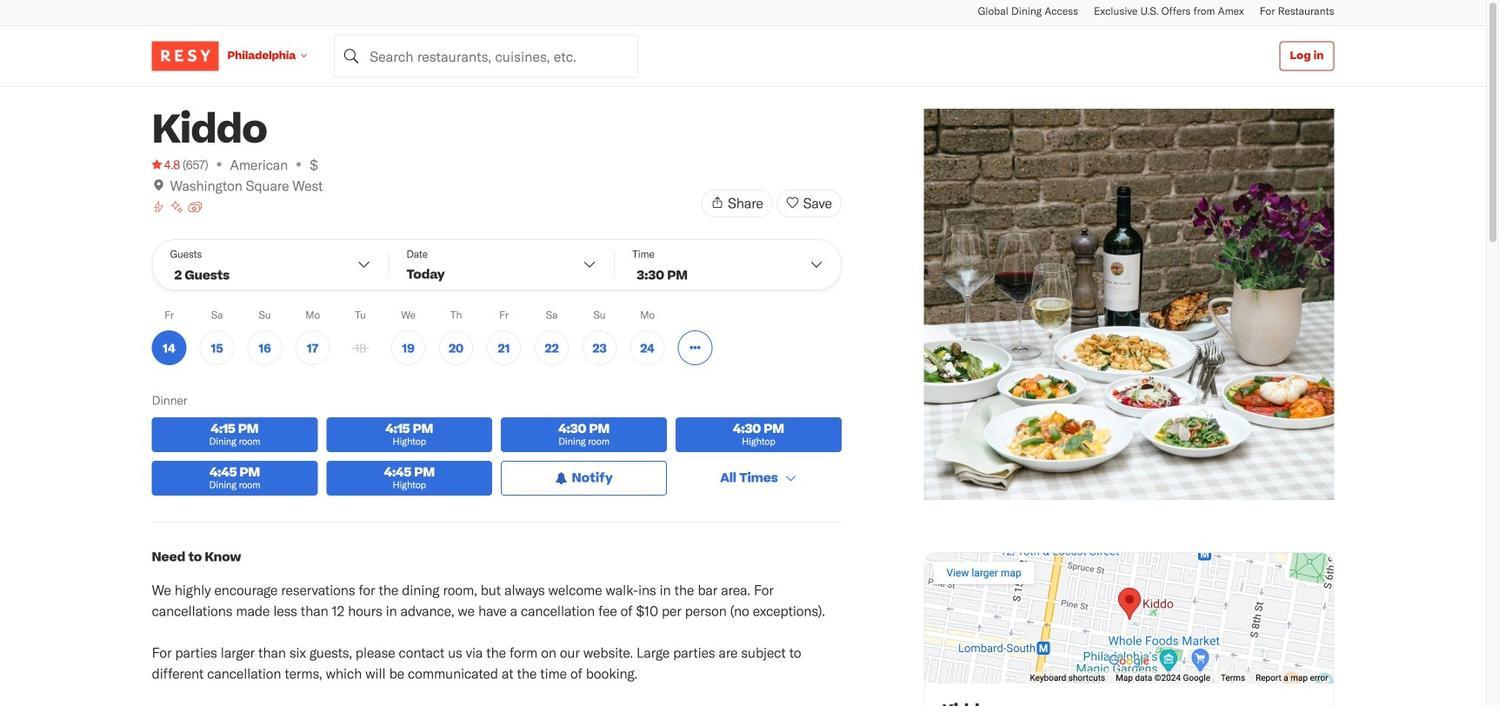 Task type: vqa. For each thing, say whether or not it's contained in the screenshot.
search restaurants, cuisines, etc. text field
yes



Task type: locate. For each thing, give the bounding box(es) containing it.
None field
[[334, 34, 638, 78]]



Task type: describe. For each thing, give the bounding box(es) containing it.
4.8 out of 5 stars image
[[152, 156, 180, 173]]

Search restaurants, cuisines, etc. text field
[[334, 34, 638, 78]]



